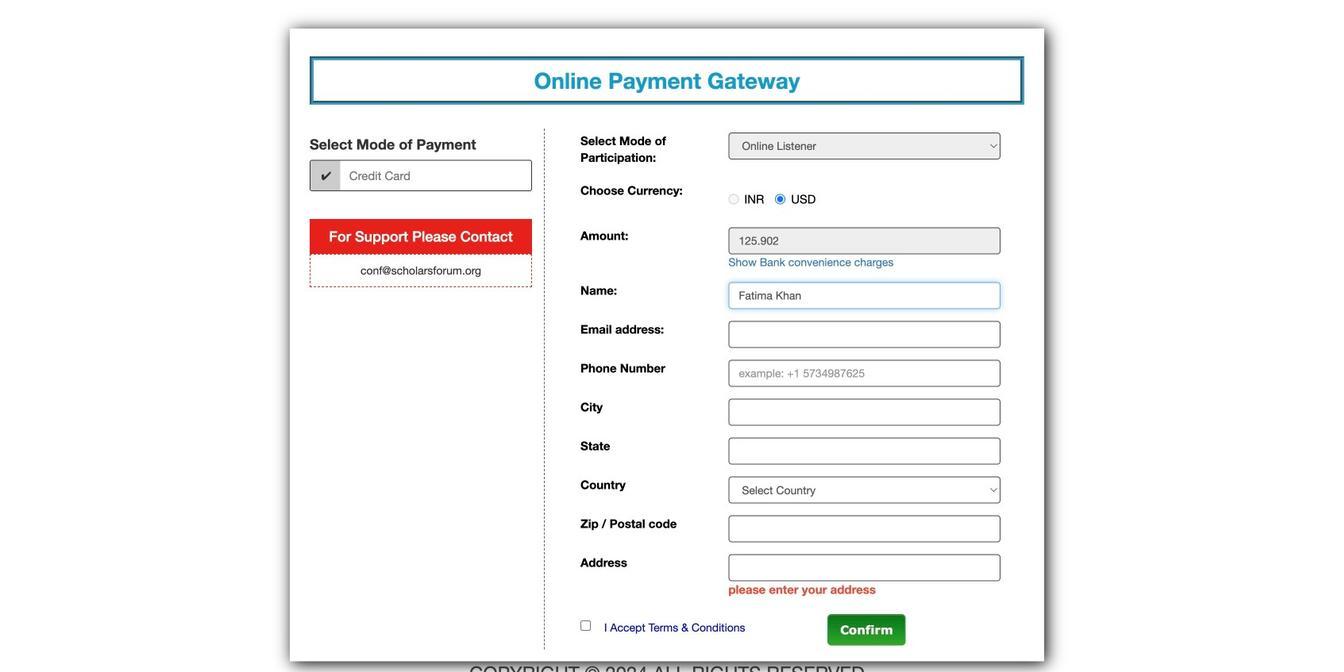 Task type: vqa. For each thing, say whether or not it's contained in the screenshot.
Card image cap
no



Task type: locate. For each thing, give the bounding box(es) containing it.
None radio
[[729, 194, 739, 204]]

None text field
[[729, 399, 1001, 426], [729, 438, 1001, 465], [729, 516, 1001, 543], [729, 555, 1001, 582], [729, 399, 1001, 426], [729, 438, 1001, 465], [729, 516, 1001, 543], [729, 555, 1001, 582]]

None text field
[[729, 283, 1001, 310], [729, 322, 1001, 349], [729, 283, 1001, 310], [729, 322, 1001, 349]]

None checkbox
[[581, 621, 591, 631]]

None number field
[[729, 228, 1001, 255]]

None radio
[[775, 194, 786, 204]]



Task type: describe. For each thing, give the bounding box(es) containing it.
example: +1 5734987625 telephone field
[[729, 360, 1001, 387]]



